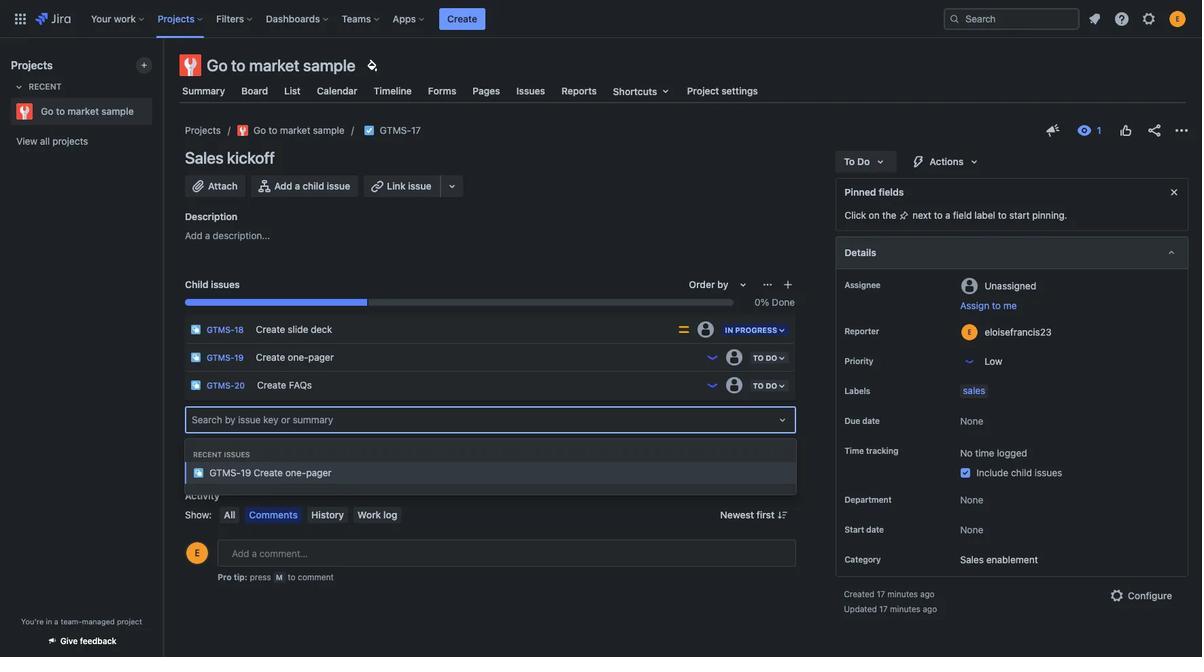 Task type: vqa. For each thing, say whether or not it's contained in the screenshot.
bottommost arrow down icon
no



Task type: locate. For each thing, give the bounding box(es) containing it.
sample left add to starred image
[[101, 105, 134, 117]]

0 vertical spatial gtms-
[[380, 124, 411, 136]]

2 vertical spatial to do button
[[749, 379, 790, 393]]

assign to me
[[960, 300, 1017, 311]]

do up pinned
[[857, 156, 870, 167]]

minutes
[[888, 590, 918, 600], [890, 605, 921, 615]]

go up all
[[41, 105, 53, 117]]

issue actions image
[[762, 280, 773, 290]]

gtms-19 create one-pager
[[209, 467, 332, 479]]

search image
[[949, 13, 960, 24]]

forms
[[428, 85, 456, 97]]

1 vertical spatial create
[[254, 467, 283, 479]]

to up view all projects
[[56, 105, 65, 117]]

0 horizontal spatial unassigned image
[[698, 322, 714, 338]]

link issue button
[[364, 175, 441, 197]]

profile image of eloisefrancis23 image
[[186, 543, 208, 564]]

sample up calendar
[[303, 56, 356, 75]]

unassigned image for to do
[[726, 350, 742, 366]]

calendar link
[[314, 79, 360, 103]]

1 horizontal spatial create
[[447, 13, 477, 24]]

do up open image
[[766, 381, 777, 390]]

2 vertical spatial projects
[[185, 124, 221, 136]]

projects link
[[185, 122, 221, 139]]

projects up collapse recent projects icon at the top
[[11, 59, 53, 71]]

date right due
[[862, 416, 880, 426]]

market
[[249, 56, 300, 75], [68, 105, 99, 117], [280, 124, 310, 136]]

banner
[[0, 0, 1202, 38]]

configure
[[1128, 591, 1172, 602]]

recent for recent issues
[[193, 451, 222, 459]]

0 horizontal spatial issue
[[327, 180, 350, 192]]

1 horizontal spatial add
[[274, 180, 292, 192]]

17
[[411, 124, 421, 136], [877, 590, 885, 600], [879, 605, 888, 615]]

project settings link
[[684, 79, 761, 103]]

2 vertical spatial go to market sample
[[254, 124, 345, 136]]

shortcuts button
[[610, 79, 676, 103]]

unassigned image right priority: low icon
[[726, 350, 742, 366]]

0 vertical spatial unassigned image
[[698, 322, 714, 338]]

sample down calendar link
[[313, 124, 345, 136]]

0 vertical spatial to do
[[844, 156, 870, 167]]

1 vertical spatial market
[[68, 105, 99, 117]]

give feedback image
[[1045, 122, 1062, 139]]

projects right work
[[158, 13, 195, 24]]

gtms- for 19
[[209, 467, 241, 479]]

priority pin to top. only you can see pinned fields. image
[[876, 356, 887, 367]]

create right 19
[[254, 467, 283, 479]]

include
[[977, 467, 1009, 479]]

issues right pages
[[517, 85, 545, 97]]

1 vertical spatial issue type: sub-task image
[[190, 380, 201, 391]]

1 vertical spatial do
[[766, 354, 777, 362]]

0 vertical spatial 17
[[411, 124, 421, 136]]

0 vertical spatial issue type: sub-task image
[[190, 352, 201, 363]]

time
[[975, 447, 995, 459]]

unassigned image
[[698, 322, 714, 338], [726, 350, 742, 366]]

sales enablement
[[960, 554, 1038, 566]]

17 right created
[[877, 590, 885, 600]]

tracking
[[866, 446, 899, 456]]

0 vertical spatial none
[[960, 416, 984, 427]]

2 none from the top
[[960, 495, 984, 506]]

issue type: sub-task image
[[190, 352, 201, 363], [190, 380, 201, 391]]

pages
[[473, 85, 500, 97]]

go to market sample link down list 'link'
[[237, 122, 345, 139]]

fields
[[879, 186, 904, 198]]

activity
[[185, 490, 220, 502]]

Add a comment… field
[[218, 540, 796, 567]]

menu bar
[[217, 507, 404, 524]]

priority
[[845, 356, 874, 367]]

project
[[687, 85, 719, 97]]

to do
[[844, 156, 870, 167], [753, 354, 777, 362], [753, 381, 777, 390]]

me
[[1004, 300, 1017, 311]]

view all projects link
[[11, 129, 152, 154]]

2 vertical spatial to do
[[753, 381, 777, 390]]

2 vertical spatial none
[[960, 525, 984, 536]]

0 horizontal spatial recent
[[29, 82, 62, 92]]

recent
[[29, 82, 62, 92], [193, 451, 222, 459]]

recent for recent
[[29, 82, 62, 92]]

2 vertical spatial sample
[[313, 124, 345, 136]]

1 vertical spatial to do button
[[749, 351, 790, 365]]

0 vertical spatial sample
[[303, 56, 356, 75]]

create
[[447, 13, 477, 24], [254, 467, 283, 479]]

to right m
[[288, 573, 296, 583]]

calendar
[[317, 85, 357, 97]]

click
[[845, 209, 866, 221]]

0 vertical spatial child
[[303, 180, 324, 192]]

19
[[241, 467, 251, 479]]

2 vertical spatial to
[[753, 381, 764, 390]]

1 issue type: sub-task image from the top
[[190, 352, 201, 363]]

1 vertical spatial projects
[[11, 59, 53, 71]]

projects for projects link
[[185, 124, 221, 136]]

date
[[862, 416, 880, 426], [866, 525, 884, 535]]

to do button
[[836, 151, 897, 173], [749, 351, 790, 365], [749, 379, 790, 393]]

do for priority: low icon
[[766, 354, 777, 362]]

child
[[303, 180, 324, 192], [1011, 467, 1032, 479]]

0 vertical spatial market
[[249, 56, 300, 75]]

1 horizontal spatial unassigned image
[[726, 350, 742, 366]]

recent up activity
[[193, 451, 222, 459]]

unassigned image for in progress
[[698, 322, 714, 338]]

add for add a description...
[[185, 230, 203, 241]]

0 vertical spatial sales
[[185, 148, 224, 167]]

1 vertical spatial 17
[[877, 590, 885, 600]]

create project image
[[139, 60, 150, 71]]

child issues
[[185, 279, 240, 290]]

child
[[185, 279, 208, 290]]

sales down projects link
[[185, 148, 224, 167]]

a inside button
[[295, 180, 300, 192]]

0 horizontal spatial go
[[41, 105, 53, 117]]

1 vertical spatial to
[[753, 354, 764, 362]]

1 vertical spatial none
[[960, 495, 984, 506]]

the
[[882, 209, 897, 221]]

1 horizontal spatial issues
[[517, 85, 545, 97]]

details element
[[836, 237, 1189, 269]]

gtms-17
[[380, 124, 421, 136]]

none for department
[[960, 495, 984, 506]]

0 horizontal spatial issues
[[224, 451, 250, 459]]

projects inside dropdown button
[[158, 13, 195, 24]]

do for priority: low image
[[766, 381, 777, 390]]

17 for gtms-
[[411, 124, 421, 136]]

managed
[[82, 617, 115, 626]]

issue inside 'button'
[[408, 180, 432, 192]]

to do down progress
[[753, 354, 777, 362]]

add down the kickoff
[[274, 180, 292, 192]]

sales link
[[960, 385, 988, 399]]

go to market sample link up view all projects link
[[11, 98, 147, 125]]

0 vertical spatial create
[[447, 13, 477, 24]]

0 horizontal spatial gtms-
[[209, 467, 241, 479]]

1 vertical spatial recent
[[193, 451, 222, 459]]

minutes right created
[[888, 590, 918, 600]]

go up summary
[[207, 56, 228, 75]]

no time logged
[[960, 447, 1027, 459]]

assign
[[960, 300, 990, 311]]

issues up 19
[[224, 451, 250, 459]]

recent right collapse recent projects icon at the top
[[29, 82, 62, 92]]

attach
[[208, 180, 238, 192]]

reports
[[562, 85, 597, 97]]

minutes right 'updated'
[[890, 605, 921, 615]]

0 vertical spatial date
[[862, 416, 880, 426]]

to do up pinned
[[844, 156, 870, 167]]

1 vertical spatial ago
[[923, 605, 937, 615]]

sample
[[303, 56, 356, 75], [101, 105, 134, 117], [313, 124, 345, 136]]

gtms-
[[380, 124, 411, 136], [209, 467, 241, 479]]

add down "description"
[[185, 230, 203, 241]]

to do for priority: low image
[[753, 381, 777, 390]]

1 none from the top
[[960, 416, 984, 427]]

to down progress
[[753, 354, 764, 362]]

go to market sample link
[[11, 98, 147, 125], [237, 122, 345, 139]]

0 vertical spatial recent
[[29, 82, 62, 92]]

add
[[274, 180, 292, 192], [185, 230, 203, 241]]

1 horizontal spatial child
[[1011, 467, 1032, 479]]

go to market sample up list
[[207, 56, 356, 75]]

to right unassigned icon
[[753, 381, 764, 390]]

summary
[[182, 85, 225, 97]]

child inside button
[[303, 180, 324, 192]]

field
[[953, 209, 972, 221]]

0 vertical spatial issues
[[517, 85, 545, 97]]

to do button up pinned
[[836, 151, 897, 173]]

create right apps 'dropdown button'
[[447, 13, 477, 24]]

1 vertical spatial issues
[[1035, 467, 1062, 479]]

share image
[[1147, 122, 1163, 139]]

none down the "sales" link
[[960, 416, 984, 427]]

tab list
[[171, 79, 1194, 103]]

0 vertical spatial go to market sample
[[207, 56, 356, 75]]

0 horizontal spatial sales
[[185, 148, 224, 167]]

2 vertical spatial go
[[254, 124, 266, 136]]

1 horizontal spatial gtms-
[[380, 124, 411, 136]]

to do right unassigned icon
[[753, 381, 777, 390]]

click on the
[[845, 209, 899, 221]]

gtms- right task icon
[[380, 124, 411, 136]]

attach button
[[185, 175, 246, 197]]

0 vertical spatial add
[[274, 180, 292, 192]]

issues right child
[[211, 279, 240, 290]]

issue left link
[[327, 180, 350, 192]]

0 vertical spatial issues
[[211, 279, 240, 290]]

go to market sample up view all projects link
[[41, 105, 134, 117]]

to left start
[[998, 209, 1007, 221]]

gtms- down recent issues
[[209, 467, 241, 479]]

issue type: sub-task image for priority: low icon
[[190, 352, 201, 363]]

0 horizontal spatial issues
[[211, 279, 240, 290]]

market up view all projects link
[[68, 105, 99, 117]]

1 horizontal spatial recent
[[193, 451, 222, 459]]

to do button right unassigned icon
[[749, 379, 790, 393]]

do down progress
[[766, 354, 777, 362]]

details
[[845, 247, 876, 258]]

project
[[117, 617, 142, 626]]

newest first
[[720, 509, 775, 521]]

2 vertical spatial do
[[766, 381, 777, 390]]

1 horizontal spatial issues
[[1035, 467, 1062, 479]]

17 down timeline link
[[411, 124, 421, 136]]

2 vertical spatial market
[[280, 124, 310, 136]]

comment
[[298, 573, 334, 583]]

0 horizontal spatial create
[[254, 467, 283, 479]]

sales left enablement
[[960, 554, 984, 566]]

in progress button
[[721, 323, 790, 337]]

1 vertical spatial date
[[866, 525, 884, 535]]

2 issue type: sub-task image from the top
[[190, 380, 201, 391]]

pinned fields
[[845, 186, 904, 198]]

progress
[[735, 326, 777, 335]]

0 vertical spatial go
[[207, 56, 228, 75]]

1 horizontal spatial sales
[[960, 554, 984, 566]]

issue right link
[[408, 180, 432, 192]]

0 vertical spatial projects
[[158, 13, 195, 24]]

1 vertical spatial minutes
[[890, 605, 921, 615]]

description
[[185, 211, 237, 222]]

you're
[[21, 617, 44, 626]]

list link
[[282, 79, 303, 103]]

1 issue from the left
[[327, 180, 350, 192]]

reporter
[[845, 326, 879, 337]]

link
[[387, 180, 406, 192]]

to do button for priority: low icon
[[749, 351, 790, 365]]

to left the me
[[992, 300, 1001, 311]]

2 issue from the left
[[408, 180, 432, 192]]

none up sales enablement
[[960, 525, 984, 536]]

recent issues
[[193, 451, 250, 459]]

issues right "include"
[[1035, 467, 1062, 479]]

0 horizontal spatial add
[[185, 230, 203, 241]]

gtms-17 link
[[380, 122, 421, 139]]

add inside button
[[274, 180, 292, 192]]

to
[[231, 56, 246, 75], [56, 105, 65, 117], [269, 124, 277, 136], [934, 209, 943, 221], [998, 209, 1007, 221], [992, 300, 1001, 311], [288, 573, 296, 583]]

done
[[772, 297, 795, 308]]

0 horizontal spatial go to market sample link
[[11, 98, 147, 125]]

1 vertical spatial sales
[[960, 554, 984, 566]]

0 vertical spatial to do button
[[836, 151, 897, 173]]

assignee
[[845, 280, 881, 290]]

0 vertical spatial ago
[[920, 590, 935, 600]]

projects up sales kickoff
[[185, 124, 221, 136]]

work
[[114, 13, 136, 24]]

newest first image
[[777, 510, 788, 521]]

teams button
[[338, 8, 385, 30]]

market up list
[[249, 56, 300, 75]]

1 vertical spatial go
[[41, 105, 53, 117]]

date right start
[[866, 525, 884, 535]]

priority: low image
[[706, 379, 719, 392]]

to inside assign to me 'button'
[[992, 300, 1001, 311]]

issue inside button
[[327, 180, 350, 192]]

1 horizontal spatial go
[[207, 56, 228, 75]]

0 horizontal spatial child
[[303, 180, 324, 192]]

to up pinned
[[844, 156, 855, 167]]

notifications image
[[1087, 11, 1103, 27]]

1 vertical spatial unassigned image
[[726, 350, 742, 366]]

1 horizontal spatial issue
[[408, 180, 432, 192]]

market down list 'link'
[[280, 124, 310, 136]]

unassigned image right priority: medium image on the right of page
[[698, 322, 714, 338]]

1 vertical spatial issues
[[224, 451, 250, 459]]

none down "include"
[[960, 495, 984, 506]]

date for due date
[[862, 416, 880, 426]]

jira image
[[35, 11, 71, 27], [35, 11, 71, 27]]

priority: medium image
[[678, 323, 691, 337]]

board
[[241, 85, 268, 97]]

1 vertical spatial add
[[185, 230, 203, 241]]

17 right 'updated'
[[879, 605, 888, 615]]

1 vertical spatial to do
[[753, 354, 777, 362]]

to do button down progress
[[749, 351, 790, 365]]

go right go to market sample image
[[254, 124, 266, 136]]

3 none from the top
[[960, 525, 984, 536]]

copy link to issue image
[[418, 124, 429, 135]]

go to market sample down list 'link'
[[254, 124, 345, 136]]

1 vertical spatial gtms-
[[209, 467, 241, 479]]

in
[[46, 617, 52, 626]]



Task type: describe. For each thing, give the bounding box(es) containing it.
appswitcher icon image
[[12, 11, 29, 27]]

pinning.
[[1032, 209, 1067, 221]]

created
[[844, 590, 875, 600]]

0 vertical spatial minutes
[[888, 590, 918, 600]]

feedback
[[80, 637, 116, 647]]

projects button
[[154, 8, 208, 30]]

to right next
[[934, 209, 943, 221]]

low
[[985, 356, 1003, 367]]

tab list containing summary
[[171, 79, 1194, 103]]

time
[[845, 446, 864, 456]]

to do for priority: low icon
[[753, 354, 777, 362]]

2 vertical spatial 17
[[879, 605, 888, 615]]

hide message image
[[1166, 184, 1183, 201]]

your
[[91, 13, 111, 24]]

department
[[845, 495, 892, 506]]

updated
[[844, 605, 877, 615]]

pager
[[306, 467, 332, 479]]

timeline link
[[371, 79, 415, 103]]

2 horizontal spatial go
[[254, 124, 266, 136]]

create inside button
[[447, 13, 477, 24]]

in progress
[[725, 326, 777, 335]]

start date
[[845, 525, 884, 535]]

sales for sales kickoff
[[185, 148, 224, 167]]

work
[[358, 509, 381, 521]]

your profile and settings image
[[1170, 11, 1186, 27]]

assign to me button
[[960, 299, 1174, 313]]

logged
[[997, 447, 1027, 459]]

market for the right go to market sample link
[[280, 124, 310, 136]]

sales for sales enablement
[[960, 554, 984, 566]]

actions image
[[1174, 122, 1190, 139]]

one-
[[285, 467, 306, 479]]

open image
[[775, 412, 791, 428]]

none for start date
[[960, 525, 984, 536]]

gtms- for 17
[[380, 124, 411, 136]]

sales
[[963, 385, 986, 396]]

create child image
[[783, 280, 794, 290]]

date for start date
[[866, 525, 884, 535]]

apps button
[[389, 8, 430, 30]]

board link
[[239, 79, 271, 103]]

settings image
[[1141, 11, 1157, 27]]

1 vertical spatial sample
[[101, 105, 134, 117]]

to for "to do" dropdown button for priority: low image
[[753, 381, 764, 390]]

1 horizontal spatial go to market sample link
[[237, 122, 345, 139]]

to for "to do" dropdown button corresponding to priority: low icon
[[753, 354, 764, 362]]

all
[[224, 509, 235, 521]]

comments button
[[245, 507, 302, 524]]

filters button
[[212, 8, 258, 30]]

Search field
[[944, 8, 1080, 30]]

set background color image
[[364, 57, 380, 73]]

actions
[[930, 156, 964, 167]]

time tracking pin to top. only you can see pinned fields. image
[[901, 446, 912, 457]]

to up board
[[231, 56, 246, 75]]

pages link
[[470, 79, 503, 103]]

to do button for priority: low image
[[749, 379, 790, 393]]

forms link
[[425, 79, 459, 103]]

m
[[276, 573, 283, 582]]

priority: low image
[[706, 351, 719, 365]]

on
[[869, 209, 880, 221]]

market for go to market sample link to the left
[[68, 105, 99, 117]]

history button
[[307, 507, 348, 524]]

order by button
[[681, 274, 760, 296]]

0 vertical spatial do
[[857, 156, 870, 167]]

issue type: sub-task image for priority: low image
[[190, 380, 201, 391]]

vote options: no one has voted for this issue yet. image
[[1118, 122, 1134, 139]]

newest first button
[[712, 507, 796, 524]]

apps
[[393, 13, 416, 24]]

label
[[975, 209, 996, 221]]

0 vertical spatial to
[[844, 156, 855, 167]]

order
[[689, 279, 715, 290]]

enablement
[[987, 554, 1038, 566]]

link issue
[[387, 180, 432, 192]]

view all projects
[[16, 135, 88, 147]]

labels
[[845, 386, 871, 396]]

none for due date
[[960, 416, 984, 427]]

due
[[845, 416, 860, 426]]

include child issues
[[977, 467, 1062, 479]]

description...
[[213, 230, 270, 241]]

no
[[960, 447, 973, 459]]

create button
[[439, 8, 486, 30]]

start
[[1010, 209, 1030, 221]]

pro
[[218, 573, 232, 583]]

unassigned image
[[726, 377, 742, 394]]

in
[[725, 326, 733, 335]]

filters
[[216, 13, 244, 24]]

view
[[16, 135, 37, 147]]

add for add a child issue
[[274, 180, 292, 192]]

next to a field label to start pinning.
[[910, 209, 1067, 221]]

tip:
[[234, 573, 248, 583]]

1 vertical spatial child
[[1011, 467, 1032, 479]]

primary element
[[8, 0, 944, 38]]

all
[[40, 135, 50, 147]]

teams
[[342, 13, 371, 24]]

press
[[250, 573, 271, 583]]

add a description...
[[185, 230, 270, 241]]

sales kickoff
[[185, 148, 275, 167]]

0
[[755, 297, 761, 308]]

log
[[384, 509, 397, 521]]

cancel
[[757, 444, 788, 456]]

actions button
[[903, 151, 991, 173]]

dashboards
[[266, 13, 320, 24]]

issue type: sub-task image
[[190, 324, 201, 335]]

eloisefrancis23
[[985, 326, 1052, 338]]

help image
[[1114, 11, 1130, 27]]

task image
[[364, 125, 374, 136]]

to right go to market sample image
[[269, 124, 277, 136]]

show:
[[185, 509, 212, 521]]

projects for projects dropdown button
[[158, 13, 195, 24]]

add a child issue button
[[251, 175, 358, 197]]

banner containing your work
[[0, 0, 1202, 38]]

project settings
[[687, 85, 758, 97]]

work log button
[[354, 507, 402, 524]]

created 17 minutes ago updated 17 minutes ago
[[844, 590, 937, 615]]

17 for created
[[877, 590, 885, 600]]

collapse recent projects image
[[11, 79, 27, 95]]

first
[[757, 509, 775, 521]]

newest
[[720, 509, 754, 521]]

your work
[[91, 13, 136, 24]]

go to market sample image
[[237, 125, 248, 136]]

work log
[[358, 509, 397, 521]]

history
[[311, 509, 344, 521]]

sidebar navigation image
[[148, 54, 178, 82]]

add to starred image
[[148, 103, 165, 120]]

pinned
[[845, 186, 876, 198]]

menu bar containing all
[[217, 507, 404, 524]]

1 vertical spatial go to market sample
[[41, 105, 134, 117]]

list
[[284, 85, 301, 97]]

you're in a team-managed project
[[21, 617, 142, 626]]

team-
[[61, 617, 82, 626]]



